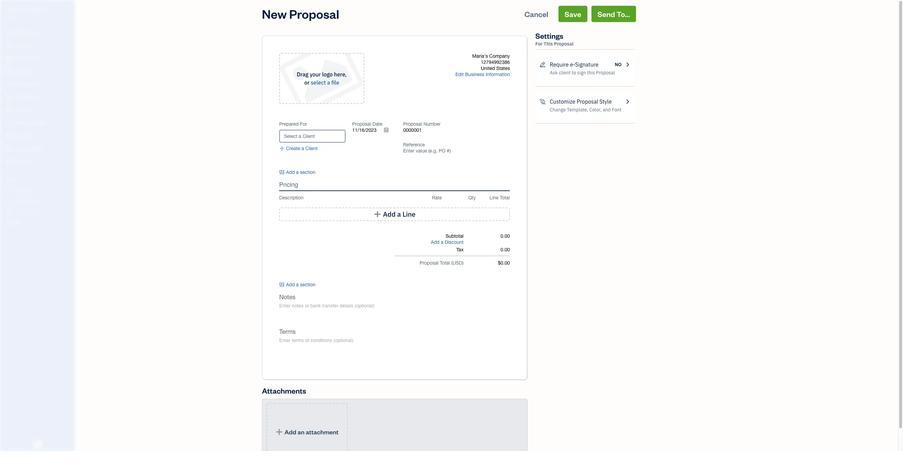 Task type: describe. For each thing, give the bounding box(es) containing it.
bank connections image
[[5, 209, 73, 214]]

$0.00
[[498, 261, 510, 266]]

save button
[[559, 6, 588, 22]]

company for maria's company 12794992386 united states edit business information
[[489, 53, 510, 59]]

file
[[332, 79, 339, 86]]

attachments
[[262, 387, 306, 396]]

prepared for
[[279, 121, 307, 127]]

total for proposal
[[440, 261, 450, 266]]

send
[[598, 9, 615, 19]]

maria's for maria's company owner
[[5, 6, 23, 13]]

style
[[600, 98, 612, 105]]

here
[[334, 71, 345, 78]]

2 add a section button from the top
[[279, 282, 336, 288]]

freshbooks image
[[32, 441, 43, 449]]

no
[[615, 62, 622, 68]]

save
[[565, 9, 582, 19]]

)
[[463, 261, 464, 266]]

settings image
[[5, 220, 73, 225]]

cancel
[[525, 9, 549, 19]]

Enter a Proposal # text field
[[403, 128, 422, 133]]

send to... button
[[592, 6, 636, 22]]

subtotal
[[446, 234, 464, 239]]

new
[[262, 6, 287, 22]]

plus image for create a client
[[279, 146, 285, 152]]

client
[[559, 70, 571, 76]]

main element
[[0, 0, 92, 452]]

edit
[[456, 72, 464, 77]]

client image
[[4, 43, 13, 49]]

add inside the subtotal add a discount tax
[[431, 240, 440, 245]]

change
[[550, 107, 566, 113]]

discount
[[445, 240, 464, 245]]

logo
[[322, 71, 333, 78]]

proposal number
[[403, 121, 441, 127]]

newsection image for 2nd add a section dropdown button from the bottom of the page
[[279, 169, 285, 176]]

or
[[304, 79, 310, 86]]

items and services image
[[5, 198, 73, 203]]

a inside drag your logo here , or select a file
[[327, 79, 330, 86]]

drag your logo here , or select a file
[[297, 71, 347, 86]]

line inside button
[[403, 210, 416, 219]]

your
[[310, 71, 321, 78]]

drag
[[297, 71, 309, 78]]

report image
[[4, 159, 13, 166]]

team members image
[[5, 187, 73, 193]]

maria's for maria's company 12794992386 united states edit business information
[[472, 53, 488, 59]]

a inside the subtotal add a discount tax
[[441, 240, 444, 245]]

send to...
[[598, 9, 630, 19]]

,
[[345, 71, 347, 78]]

chart image
[[4, 146, 13, 153]]

for for prepared
[[300, 121, 307, 127]]

chevronright image
[[625, 98, 631, 106]]

date
[[373, 121, 383, 127]]

plus image
[[275, 429, 283, 436]]

apps image
[[5, 176, 73, 182]]

2 0.00 from the top
[[501, 247, 510, 253]]

template,
[[567, 107, 588, 113]]

united
[[481, 66, 495, 71]]

add an attachment button
[[266, 404, 348, 452]]

customize
[[550, 98, 576, 105]]

(
[[451, 261, 453, 266]]

settings for this proposal
[[536, 31, 574, 47]]

and
[[603, 107, 611, 113]]

customize proposal style
[[550, 98, 612, 105]]

maria's company owner
[[5, 6, 48, 19]]

12794992386
[[481, 60, 510, 65]]

this
[[587, 70, 595, 76]]

money image
[[4, 133, 13, 140]]

expense image
[[4, 94, 13, 101]]

company for maria's company owner
[[25, 6, 48, 13]]

select
[[311, 79, 326, 86]]

prepared
[[279, 121, 299, 127]]

this
[[544, 41, 553, 47]]



Task type: locate. For each thing, give the bounding box(es) containing it.
0 vertical spatial section
[[300, 170, 316, 175]]

an
[[298, 429, 305, 437]]

1 horizontal spatial total
[[500, 195, 510, 201]]

1 vertical spatial add a section
[[286, 282, 316, 288]]

invoice image
[[4, 68, 13, 75]]

terms
[[279, 329, 296, 336]]

section
[[300, 170, 316, 175], [300, 282, 316, 288]]

add a discount button
[[431, 240, 464, 246]]

create a client button
[[279, 146, 318, 152]]

add a section button
[[279, 169, 336, 176], [279, 282, 336, 288]]

description
[[279, 195, 304, 201]]

1 vertical spatial newsection image
[[279, 282, 285, 288]]

0 vertical spatial line
[[490, 195, 499, 201]]

total left (
[[440, 261, 450, 266]]

line
[[490, 195, 499, 201], [403, 210, 416, 219]]

create
[[286, 146, 300, 151]]

0 vertical spatial add a section button
[[279, 169, 336, 176]]

new proposal
[[262, 6, 339, 22]]

0.00
[[501, 234, 510, 239], [501, 247, 510, 253]]

plus image left add a line
[[374, 211, 382, 218]]

1 vertical spatial for
[[300, 121, 307, 127]]

total right qty
[[500, 195, 510, 201]]

0 vertical spatial newsection image
[[279, 169, 285, 176]]

tax
[[457, 247, 464, 253]]

add a section button up pricing
[[279, 169, 336, 176]]

pricing
[[279, 181, 298, 189]]

add a line
[[383, 210, 416, 219]]

newsection image up notes
[[279, 282, 285, 288]]

payment image
[[4, 81, 13, 88]]

signature
[[575, 61, 599, 68]]

for right prepared on the top of the page
[[300, 121, 307, 127]]

maria's
[[5, 6, 23, 13], [472, 53, 488, 59]]

e-
[[570, 61, 575, 68]]

for inside settings for this proposal
[[536, 41, 543, 47]]

newsection image up pricing
[[279, 169, 285, 176]]

1 add a section from the top
[[286, 170, 316, 175]]

dashboard image
[[4, 30, 13, 36]]

1 vertical spatial add a section button
[[279, 282, 336, 288]]

1 vertical spatial 0.00
[[501, 247, 510, 253]]

proposal total ( usd )
[[420, 261, 464, 266]]

add a section
[[286, 170, 316, 175], [286, 282, 316, 288]]

total
[[500, 195, 510, 201], [440, 261, 450, 266]]

company inside maria's company 12794992386 united states edit business information
[[489, 53, 510, 59]]

2 add a section from the top
[[286, 282, 316, 288]]

a
[[327, 79, 330, 86], [302, 146, 304, 151], [296, 170, 299, 175], [397, 210, 401, 219], [441, 240, 444, 245], [296, 282, 299, 288]]

0 vertical spatial company
[[25, 6, 48, 13]]

change template, color, and font
[[550, 107, 622, 113]]

total for line
[[500, 195, 510, 201]]

1 horizontal spatial for
[[536, 41, 543, 47]]

1 horizontal spatial line
[[490, 195, 499, 201]]

0 vertical spatial for
[[536, 41, 543, 47]]

1 newsection image from the top
[[279, 169, 285, 176]]

for
[[536, 41, 543, 47], [300, 121, 307, 127]]

company
[[25, 6, 48, 13], [489, 53, 510, 59]]

1 vertical spatial total
[[440, 261, 450, 266]]

timer image
[[4, 120, 13, 127]]

owner
[[5, 14, 18, 19]]

0 vertical spatial total
[[500, 195, 510, 201]]

sign
[[578, 70, 586, 76]]

client
[[306, 146, 318, 151]]

1 vertical spatial company
[[489, 53, 510, 59]]

section for second add a section dropdown button from the top
[[300, 282, 316, 288]]

add a section up pricing
[[286, 170, 316, 175]]

proposal
[[289, 6, 339, 22], [554, 41, 574, 47], [596, 70, 615, 76], [577, 98, 598, 105], [352, 121, 371, 127], [403, 121, 422, 127], [420, 261, 439, 266]]

font
[[612, 107, 622, 113]]

add a section for second add a section dropdown button from the top
[[286, 282, 316, 288]]

notes
[[279, 294, 296, 301]]

add a line button
[[279, 208, 510, 222]]

cancel button
[[519, 6, 555, 22]]

usd
[[453, 261, 463, 266]]

1 horizontal spatial plus image
[[374, 211, 382, 218]]

1 vertical spatial section
[[300, 282, 316, 288]]

information
[[486, 72, 510, 77]]

business
[[465, 72, 485, 77]]

proposal inside settings for this proposal
[[554, 41, 574, 47]]

1 horizontal spatial maria's
[[472, 53, 488, 59]]

1 horizontal spatial company
[[489, 53, 510, 59]]

plus image inside add a line button
[[374, 211, 382, 218]]

maria's up "united"
[[472, 53, 488, 59]]

1 vertical spatial line
[[403, 210, 416, 219]]

to...
[[617, 9, 630, 19]]

0 horizontal spatial total
[[440, 261, 450, 266]]

plus image
[[279, 146, 285, 152], [374, 211, 382, 218]]

project image
[[4, 107, 13, 114]]

color,
[[590, 107, 602, 113]]

add a section for 2nd add a section dropdown button from the bottom of the page
[[286, 170, 316, 175]]

0 horizontal spatial company
[[25, 6, 48, 13]]

newsection image
[[279, 169, 285, 176], [279, 282, 285, 288]]

maria's company 12794992386 united states edit business information
[[456, 53, 510, 77]]

0 horizontal spatial for
[[300, 121, 307, 127]]

plus image left create
[[279, 146, 285, 152]]

maria's inside maria's company owner
[[5, 6, 23, 13]]

0 horizontal spatial line
[[403, 210, 416, 219]]

1 0.00 from the top
[[501, 234, 510, 239]]

for for settings
[[536, 41, 543, 47]]

plus image for add a line
[[374, 211, 382, 218]]

0 horizontal spatial maria's
[[5, 6, 23, 13]]

for left this
[[536, 41, 543, 47]]

section for 2nd add a section dropdown button from the bottom of the page
[[300, 170, 316, 175]]

line total
[[490, 195, 510, 201]]

0 vertical spatial add a section
[[286, 170, 316, 175]]

maria's up owner
[[5, 6, 23, 13]]

states
[[497, 66, 510, 71]]

0 horizontal spatial plus image
[[279, 146, 285, 152]]

newsection image for second add a section dropdown button from the top
[[279, 282, 285, 288]]

chevronright image
[[625, 61, 631, 69]]

1 vertical spatial maria's
[[472, 53, 488, 59]]

add a section button up notes
[[279, 282, 336, 288]]

Reference Number text field
[[403, 148, 451, 154]]

attachment
[[306, 429, 339, 437]]

add
[[286, 170, 295, 175], [383, 210, 396, 219], [431, 240, 440, 245], [286, 282, 295, 288], [285, 429, 296, 437]]

1 vertical spatial plus image
[[374, 211, 382, 218]]

add an attachment
[[285, 429, 339, 437]]

settings
[[536, 31, 564, 40]]

proposal date
[[352, 121, 383, 127]]

pencilsquiggly image
[[540, 61, 546, 69]]

2 section from the top
[[300, 282, 316, 288]]

edit business information button
[[456, 71, 510, 78]]

require e-signature
[[550, 61, 599, 68]]

add a section up notes
[[286, 282, 316, 288]]

maria's inside maria's company 12794992386 united states edit business information
[[472, 53, 488, 59]]

Client text field
[[280, 131, 345, 142]]

ask client to sign this proposal
[[550, 70, 615, 76]]

create a client
[[286, 146, 318, 151]]

Estimate date in MM/DD/YYYY format text field
[[352, 128, 393, 133]]

reference
[[403, 142, 425, 148]]

company inside maria's company owner
[[25, 6, 48, 13]]

0 vertical spatial 0.00
[[501, 234, 510, 239]]

1 add a section button from the top
[[279, 169, 336, 176]]

0 vertical spatial plus image
[[279, 146, 285, 152]]

number
[[424, 121, 441, 127]]

0 vertical spatial maria's
[[5, 6, 23, 13]]

estimate image
[[4, 55, 13, 62]]

rate
[[432, 195, 442, 201]]

1 section from the top
[[300, 170, 316, 175]]

to
[[572, 70, 576, 76]]

require
[[550, 61, 569, 68]]

qty
[[469, 195, 476, 201]]

paintbrush image
[[540, 98, 546, 106]]

subtotal add a discount tax
[[431, 234, 464, 253]]

2 newsection image from the top
[[279, 282, 285, 288]]

ask
[[550, 70, 558, 76]]



Task type: vqa. For each thing, say whether or not it's contained in the screenshot.
The Ach
no



